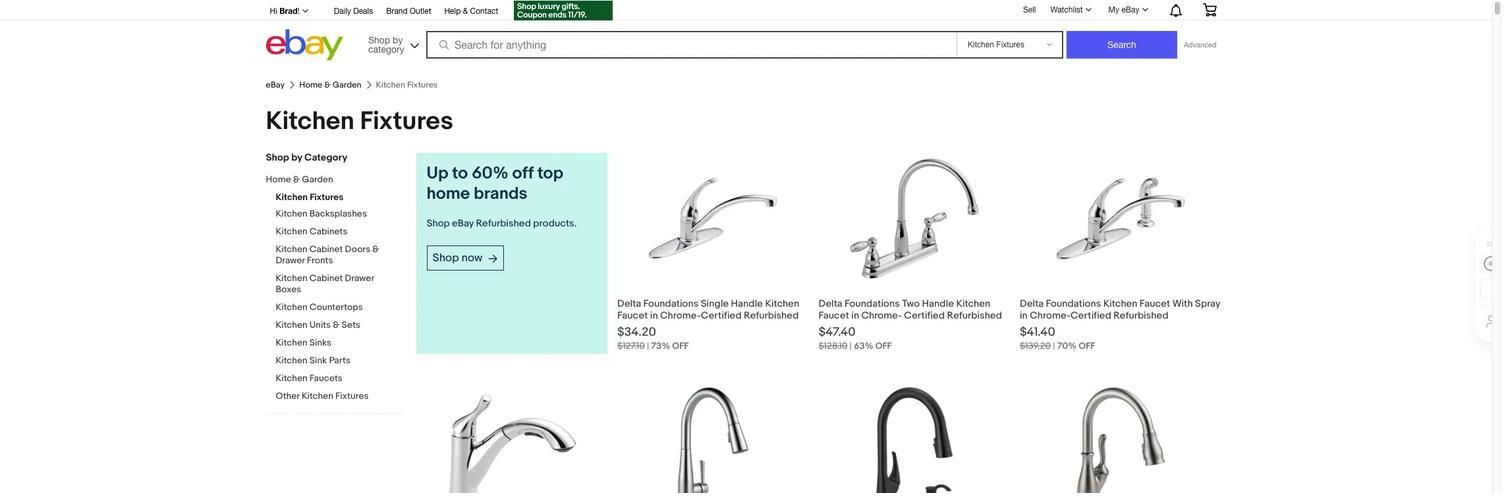 Task type: locate. For each thing, give the bounding box(es) containing it.
1 foundations from the left
[[643, 298, 699, 310]]

0 horizontal spatial |
[[647, 341, 649, 352]]

brand outlet
[[386, 7, 431, 16]]

0 horizontal spatial faucet
[[617, 310, 648, 322]]

0 vertical spatial cabinet
[[310, 244, 343, 255]]

single
[[701, 298, 729, 310]]

foundations left two
[[845, 298, 900, 310]]

kitchen inside delta foundations kitchen faucet with spray in chrome-certified refurbished $41.40 $139.20 | 70% off
[[1103, 298, 1138, 310]]

1 off from the left
[[672, 341, 689, 352]]

73%
[[651, 341, 670, 352]]

fronts
[[307, 255, 333, 266]]

kitchen inside delta foundations single handle kitchen faucet in chrome-certified refurbished $34.20 $127.10 | 73% off
[[765, 298, 799, 310]]

& inside 'account' navigation
[[463, 7, 468, 16]]

outlet
[[410, 7, 431, 16]]

faucet up the $34.20
[[617, 310, 648, 322]]

hi
[[270, 7, 277, 16]]

certified for $41.40
[[1071, 310, 1111, 322]]

2 horizontal spatial faucet
[[1140, 298, 1170, 310]]

by for category
[[291, 152, 302, 164]]

1 horizontal spatial ebay
[[452, 217, 474, 230]]

foundations
[[643, 298, 699, 310], [845, 298, 900, 310], [1046, 298, 1101, 310]]

kitchen cabinets link
[[276, 226, 401, 239]]

2 horizontal spatial delta
[[1020, 298, 1044, 310]]

in for $41.40
[[1020, 310, 1028, 322]]

chrome- for $41.40
[[1030, 310, 1071, 322]]

fixtures up backsplashes
[[310, 192, 343, 203]]

handle
[[731, 298, 763, 310], [922, 298, 954, 310]]

delta inside delta foundations single handle kitchen faucet in chrome-certified refurbished $34.20 $127.10 | 73% off
[[617, 298, 641, 310]]

1 horizontal spatial |
[[850, 341, 852, 352]]

2 vertical spatial ebay
[[452, 217, 474, 230]]

off inside delta foundations two handle kitchen faucet in chrome- certified refurbished $47.40 $128.10 | 63% off
[[875, 341, 892, 352]]

fixtures
[[360, 106, 453, 137], [310, 192, 343, 203], [335, 391, 369, 402]]

1 certified from the left
[[701, 310, 742, 322]]

refurbished right two
[[947, 310, 1002, 322]]

foundations up "70%" on the bottom right
[[1046, 298, 1101, 310]]

category
[[368, 44, 404, 54]]

faucet for $34.20
[[617, 310, 648, 322]]

handle inside delta foundations two handle kitchen faucet in chrome- certified refurbished $47.40 $128.10 | 63% off
[[922, 298, 954, 310]]

1 horizontal spatial delta
[[819, 298, 843, 310]]

by left category
[[291, 152, 302, 164]]

faucet inside delta foundations single handle kitchen faucet in chrome-certified refurbished $34.20 $127.10 | 73% off
[[617, 310, 648, 322]]

2 off from the left
[[875, 341, 892, 352]]

cabinet
[[310, 244, 343, 255], [310, 273, 343, 284]]

2 horizontal spatial foundations
[[1046, 298, 1101, 310]]

shop down home on the top of page
[[427, 217, 450, 230]]

1 horizontal spatial faucet
[[819, 310, 849, 322]]

off right 73%
[[672, 341, 689, 352]]

ebay down home on the top of page
[[452, 217, 474, 230]]

1 vertical spatial cabinet
[[310, 273, 343, 284]]

in up the $34.20
[[650, 310, 658, 322]]

1 delta from the left
[[617, 298, 641, 310]]

chrome- inside delta foundations single handle kitchen faucet in chrome-certified refurbished $34.20 $127.10 | 73% off
[[660, 310, 701, 322]]

home for home & garden
[[299, 80, 323, 90]]

$127.10 text field
[[617, 341, 645, 352]]

in for $34.20
[[650, 310, 658, 322]]

daily deals
[[334, 7, 373, 16]]

shop now
[[433, 252, 483, 265]]

faucets
[[310, 373, 343, 384]]

chrome- left two
[[861, 310, 902, 322]]

foundations for $41.40
[[1046, 298, 1101, 310]]

in up $47.40
[[851, 310, 859, 322]]

1 horizontal spatial foundations
[[845, 298, 900, 310]]

chrome- inside delta foundations two handle kitchen faucet in chrome- certified refurbished $47.40 $128.10 | 63% off
[[861, 310, 902, 322]]

0 horizontal spatial chrome-
[[660, 310, 701, 322]]

None submit
[[1067, 31, 1177, 59]]

& right help
[[463, 7, 468, 16]]

3 delta from the left
[[1020, 298, 1044, 310]]

advanced link
[[1177, 32, 1223, 58]]

delta up $47.40
[[819, 298, 843, 310]]

delta grant pull-out kitchen faucet in chrome-certified refurbished image
[[446, 386, 578, 494]]

chrome- for $47.40
[[861, 310, 902, 322]]

refurbished left with
[[1114, 310, 1169, 322]]

delta inside delta foundations kitchen faucet with spray in chrome-certified refurbished $41.40 $139.20 | 70% off
[[1020, 298, 1044, 310]]

drawer down doors
[[345, 273, 374, 284]]

my ebay
[[1109, 5, 1140, 14]]

certified inside delta foundations single handle kitchen faucet in chrome-certified refurbished $34.20 $127.10 | 73% off
[[701, 310, 742, 322]]

by inside shop by category
[[393, 35, 403, 45]]

garden up kitchen fixtures
[[333, 80, 361, 90]]

off right 63%
[[875, 341, 892, 352]]

delta foundations kitchen faucet with spray in chrome-certified refurbished image
[[1055, 153, 1187, 285]]

2 horizontal spatial ebay
[[1122, 5, 1140, 14]]

handle right single
[[731, 298, 763, 310]]

| left 73%
[[647, 341, 649, 352]]

with
[[1173, 298, 1193, 310]]

ebay left home & garden
[[266, 80, 285, 90]]

0 horizontal spatial by
[[291, 152, 302, 164]]

& down shop by category
[[293, 174, 300, 185]]

0 horizontal spatial certified
[[701, 310, 742, 322]]

delta
[[617, 298, 641, 310], [819, 298, 843, 310], [1020, 298, 1044, 310]]

daily deals link
[[334, 5, 373, 19]]

shop by category button
[[362, 29, 422, 58]]

2 handle from the left
[[922, 298, 954, 310]]

2 vertical spatial fixtures
[[335, 391, 369, 402]]

$34.20
[[617, 325, 656, 340]]

1 vertical spatial garden
[[302, 174, 333, 185]]

by down brand
[[393, 35, 403, 45]]

delta foundations single handle kitchen faucet in chrome-certified refurbished $34.20 $127.10 | 73% off
[[617, 298, 799, 352]]

certified inside delta foundations two handle kitchen faucet in chrome- certified refurbished $47.40 $128.10 | 63% off
[[904, 310, 945, 322]]

my
[[1109, 5, 1119, 14]]

garden for home & garden kitchen fixtures kitchen backsplashes kitchen cabinets kitchen cabinet doors & drawer fronts kitchen cabinet drawer boxes kitchen countertops kitchen units & sets kitchen sinks kitchen sink parts kitchen faucets other kitchen fixtures
[[302, 174, 333, 185]]

in inside delta foundations two handle kitchen faucet in chrome- certified refurbished $47.40 $128.10 | 63% off
[[851, 310, 859, 322]]

1 horizontal spatial chrome-
[[861, 310, 902, 322]]

off inside delta foundations single handle kitchen faucet in chrome-certified refurbished $34.20 $127.10 | 73% off
[[672, 341, 689, 352]]

2 in from the left
[[851, 310, 859, 322]]

| inside delta foundations two handle kitchen faucet in chrome- certified refurbished $47.40 $128.10 | 63% off
[[850, 341, 852, 352]]

kitchen inside delta foundations two handle kitchen faucet in chrome- certified refurbished $47.40 $128.10 | 63% off
[[956, 298, 990, 310]]

ebay link
[[266, 80, 285, 90]]

home & garden kitchen fixtures kitchen backsplashes kitchen cabinets kitchen cabinet doors & drawer fronts kitchen cabinet drawer boxes kitchen countertops kitchen units & sets kitchen sinks kitchen sink parts kitchen faucets other kitchen fixtures
[[266, 174, 379, 402]]

| left "70%" on the bottom right
[[1053, 341, 1055, 352]]

home for home & garden kitchen fixtures kitchen backsplashes kitchen cabinets kitchen cabinet doors & drawer fronts kitchen cabinet drawer boxes kitchen countertops kitchen units & sets kitchen sinks kitchen sink parts kitchen faucets other kitchen fixtures
[[266, 174, 291, 185]]

foundations for $34.20
[[643, 298, 699, 310]]

foundations inside delta foundations single handle kitchen faucet in chrome-certified refurbished $34.20 $127.10 | 73% off
[[643, 298, 699, 310]]

delta essa pull-down kitchen faucet in arctic stainless-certified refurbished image
[[647, 386, 779, 494]]

1 vertical spatial by
[[291, 152, 302, 164]]

garden down category
[[302, 174, 333, 185]]

refurbished inside delta foundations single handle kitchen faucet in chrome-certified refurbished $34.20 $127.10 | 73% off
[[744, 310, 799, 322]]

kitchen backsplashes link
[[276, 208, 401, 221]]

in inside delta foundations single handle kitchen faucet in chrome-certified refurbished $34.20 $127.10 | 73% off
[[650, 310, 658, 322]]

!
[[298, 7, 300, 16]]

delta up $41.40
[[1020, 298, 1044, 310]]

home right the 'ebay' link on the left top of the page
[[299, 80, 323, 90]]

1 chrome- from the left
[[660, 310, 701, 322]]

certified
[[701, 310, 742, 322], [904, 310, 945, 322], [1071, 310, 1111, 322]]

0 horizontal spatial handle
[[731, 298, 763, 310]]

shop inside shop now link
[[433, 252, 459, 265]]

in inside delta foundations kitchen faucet with spray in chrome-certified refurbished $41.40 $139.20 | 70% off
[[1020, 310, 1028, 322]]

|
[[647, 341, 649, 352], [850, 341, 852, 352], [1053, 341, 1055, 352]]

foundations inside delta foundations kitchen faucet with spray in chrome-certified refurbished $41.40 $139.20 | 70% off
[[1046, 298, 1101, 310]]

3 chrome- from the left
[[1030, 310, 1071, 322]]

2 chrome- from the left
[[861, 310, 902, 322]]

fixtures up up
[[360, 106, 453, 137]]

cabinet down fronts
[[310, 273, 343, 284]]

1 in from the left
[[650, 310, 658, 322]]

refurbished for $41.40
[[1114, 310, 1169, 322]]

1 horizontal spatial by
[[393, 35, 403, 45]]

1 horizontal spatial in
[[851, 310, 859, 322]]

ebay inside 'account' navigation
[[1122, 5, 1140, 14]]

$47.40
[[819, 325, 856, 340]]

0 vertical spatial ebay
[[1122, 5, 1140, 14]]

delta inside delta foundations two handle kitchen faucet in chrome- certified refurbished $47.40 $128.10 | 63% off
[[819, 298, 843, 310]]

watchlist
[[1051, 5, 1083, 14]]

3 in from the left
[[1020, 310, 1028, 322]]

units
[[310, 320, 331, 331]]

| for $47.40
[[850, 341, 852, 352]]

faucet
[[1140, 298, 1170, 310], [617, 310, 648, 322], [819, 310, 849, 322]]

1 horizontal spatial off
[[875, 341, 892, 352]]

0 vertical spatial home
[[299, 80, 323, 90]]

off right "70%" on the bottom right
[[1079, 341, 1095, 352]]

help & contact link
[[444, 5, 498, 19]]

faucet left with
[[1140, 298, 1170, 310]]

shop left category
[[266, 152, 289, 164]]

refurbished
[[476, 217, 531, 230], [744, 310, 799, 322], [947, 310, 1002, 322], [1114, 310, 1169, 322]]

watchlist link
[[1043, 2, 1097, 18]]

chrome- up 73%
[[660, 310, 701, 322]]

chrome-
[[660, 310, 701, 322], [861, 310, 902, 322], [1030, 310, 1071, 322]]

1 horizontal spatial certified
[[904, 310, 945, 322]]

1 vertical spatial drawer
[[345, 273, 374, 284]]

garden for home & garden
[[333, 80, 361, 90]]

refurbished right single
[[744, 310, 799, 322]]

refurbished inside delta foundations two handle kitchen faucet in chrome- certified refurbished $47.40 $128.10 | 63% off
[[947, 310, 1002, 322]]

1 handle from the left
[[731, 298, 763, 310]]

1 | from the left
[[647, 341, 649, 352]]

shop down deals
[[368, 35, 390, 45]]

2 horizontal spatial |
[[1053, 341, 1055, 352]]

sell
[[1023, 5, 1036, 14]]

$41.40
[[1020, 325, 1056, 340]]

other
[[276, 391, 300, 402]]

delta for $41.40
[[1020, 298, 1044, 310]]

products.
[[533, 217, 577, 230]]

up to 60% off top home brands
[[427, 163, 564, 204]]

1 vertical spatial fixtures
[[310, 192, 343, 203]]

0 vertical spatial garden
[[333, 80, 361, 90]]

1 vertical spatial ebay
[[266, 80, 285, 90]]

0 horizontal spatial home
[[266, 174, 291, 185]]

& for home & garden
[[324, 80, 331, 90]]

0 horizontal spatial in
[[650, 310, 658, 322]]

2 horizontal spatial certified
[[1071, 310, 1111, 322]]

off inside delta foundations kitchen faucet with spray in chrome-certified refurbished $41.40 $139.20 | 70% off
[[1079, 341, 1095, 352]]

off for $41.40
[[1079, 341, 1095, 352]]

faucet up $47.40
[[819, 310, 849, 322]]

home down shop by category
[[266, 174, 291, 185]]

| inside delta foundations kitchen faucet with spray in chrome-certified refurbished $41.40 $139.20 | 70% off
[[1053, 341, 1055, 352]]

3 foundations from the left
[[1046, 298, 1101, 310]]

refurbished inside delta foundations kitchen faucet with spray in chrome-certified refurbished $41.40 $139.20 | 70% off
[[1114, 310, 1169, 322]]

sinks
[[310, 337, 332, 349]]

home & garden link
[[299, 80, 361, 90], [266, 174, 391, 186]]

backsplashes
[[310, 208, 367, 219]]

0 horizontal spatial drawer
[[276, 255, 305, 266]]

shop inside shop by category
[[368, 35, 390, 45]]

3 off from the left
[[1079, 341, 1095, 352]]

0 vertical spatial by
[[393, 35, 403, 45]]

chrome- inside delta foundations kitchen faucet with spray in chrome-certified refurbished $41.40 $139.20 | 70% off
[[1030, 310, 1071, 322]]

kitchen
[[266, 106, 354, 137], [276, 192, 308, 203], [276, 208, 307, 219], [276, 226, 307, 237], [276, 244, 307, 255], [276, 273, 307, 284], [765, 298, 799, 310], [956, 298, 990, 310], [1103, 298, 1138, 310], [276, 302, 307, 313], [276, 320, 307, 331], [276, 337, 307, 349], [276, 355, 307, 366], [276, 373, 307, 384], [302, 391, 333, 402]]

kitchen cabinet doors & drawer fronts link
[[276, 244, 401, 268]]

2 delta from the left
[[819, 298, 843, 310]]

1 vertical spatial home
[[266, 174, 291, 185]]

certified for $47.40
[[904, 310, 945, 322]]

1 vertical spatial home & garden link
[[266, 174, 391, 186]]

in up $41.40
[[1020, 310, 1028, 322]]

off
[[672, 341, 689, 352], [875, 341, 892, 352], [1079, 341, 1095, 352]]

&
[[463, 7, 468, 16], [324, 80, 331, 90], [293, 174, 300, 185], [372, 244, 379, 255], [333, 320, 340, 331]]

drawer
[[276, 255, 305, 266], [345, 273, 374, 284]]

| inside delta foundations single handle kitchen faucet in chrome-certified refurbished $34.20 $127.10 | 73% off
[[647, 341, 649, 352]]

certified inside delta foundations kitchen faucet with spray in chrome-certified refurbished $41.40 $139.20 | 70% off
[[1071, 310, 1111, 322]]

3 | from the left
[[1053, 341, 1055, 352]]

shop
[[368, 35, 390, 45], [266, 152, 289, 164], [427, 217, 450, 230], [433, 252, 459, 265]]

foundations inside delta foundations two handle kitchen faucet in chrome- certified refurbished $47.40 $128.10 | 63% off
[[845, 298, 900, 310]]

Search for anything text field
[[428, 32, 954, 57]]

delta leland pull-down kitchen faucet in stainless-certified refurbished image
[[1055, 386, 1187, 494]]

2 certified from the left
[[904, 310, 945, 322]]

shop for shop by category
[[266, 152, 289, 164]]

0 horizontal spatial foundations
[[643, 298, 699, 310]]

shop by category banner
[[263, 0, 1227, 64]]

handle inside delta foundations single handle kitchen faucet in chrome-certified refurbished $34.20 $127.10 | 73% off
[[731, 298, 763, 310]]

home inside home & garden kitchen fixtures kitchen backsplashes kitchen cabinets kitchen cabinet doors & drawer fronts kitchen cabinet drawer boxes kitchen countertops kitchen units & sets kitchen sinks kitchen sink parts kitchen faucets other kitchen fixtures
[[266, 174, 291, 185]]

by
[[393, 35, 403, 45], [291, 152, 302, 164]]

$127.10
[[617, 341, 645, 352]]

$139.20
[[1020, 341, 1051, 352]]

& for home & garden kitchen fixtures kitchen backsplashes kitchen cabinets kitchen cabinet doors & drawer fronts kitchen cabinet drawer boxes kitchen countertops kitchen units & sets kitchen sinks kitchen sink parts kitchen faucets other kitchen fixtures
[[293, 174, 300, 185]]

cabinet down cabinets
[[310, 244, 343, 255]]

foundations up 73%
[[643, 298, 699, 310]]

1 horizontal spatial home
[[299, 80, 323, 90]]

up to 60% off top home brands shop ebay refurbished products. element
[[411, 137, 1227, 494]]

kitchen countertops link
[[276, 302, 401, 314]]

contact
[[470, 7, 498, 16]]

0 horizontal spatial ebay
[[266, 80, 285, 90]]

foundations for $47.40
[[845, 298, 900, 310]]

shop left now at the left bottom
[[433, 252, 459, 265]]

fixtures down kitchen faucets link
[[335, 391, 369, 402]]

& for help & contact
[[463, 7, 468, 16]]

2 horizontal spatial off
[[1079, 341, 1095, 352]]

chrome- up $41.40
[[1030, 310, 1071, 322]]

off for $34.20
[[672, 341, 689, 352]]

delta foundations kitchen faucet with spray in chrome-certified refurbished $41.40 $139.20 | 70% off
[[1020, 298, 1220, 352]]

| left 63%
[[850, 341, 852, 352]]

2 foundations from the left
[[845, 298, 900, 310]]

3 certified from the left
[[1071, 310, 1111, 322]]

0 horizontal spatial off
[[672, 341, 689, 352]]

home & garden link down category
[[266, 174, 391, 186]]

refurbished down 'brands' at the top left of the page
[[476, 217, 531, 230]]

drawer up boxes
[[276, 255, 305, 266]]

2 horizontal spatial chrome-
[[1030, 310, 1071, 322]]

kitchen faucets link
[[276, 373, 401, 385]]

garden
[[333, 80, 361, 90], [302, 174, 333, 185]]

2 | from the left
[[850, 341, 852, 352]]

boxes
[[276, 284, 301, 295]]

& up kitchen fixtures
[[324, 80, 331, 90]]

handle right two
[[922, 298, 954, 310]]

1 horizontal spatial handle
[[922, 298, 954, 310]]

to
[[452, 163, 468, 184]]

0 horizontal spatial delta
[[617, 298, 641, 310]]

home
[[299, 80, 323, 90], [266, 174, 291, 185]]

garden inside home & garden kitchen fixtures kitchen backsplashes kitchen cabinets kitchen cabinet doors & drawer fronts kitchen cabinet drawer boxes kitchen countertops kitchen units & sets kitchen sinks kitchen sink parts kitchen faucets other kitchen fixtures
[[302, 174, 333, 185]]

delta up the $34.20
[[617, 298, 641, 310]]

faucet inside delta foundations two handle kitchen faucet in chrome- certified refurbished $47.40 $128.10 | 63% off
[[819, 310, 849, 322]]

brad
[[279, 6, 298, 16]]

home & garden link up kitchen fixtures
[[299, 80, 361, 90]]

ebay
[[1122, 5, 1140, 14], [266, 80, 285, 90], [452, 217, 474, 230]]

2 horizontal spatial in
[[1020, 310, 1028, 322]]

ebay right my
[[1122, 5, 1140, 14]]



Task type: vqa. For each thing, say whether or not it's contained in the screenshot.


Task type: describe. For each thing, give the bounding box(es) containing it.
$128.10
[[819, 341, 848, 352]]

account navigation
[[263, 0, 1227, 22]]

your shopping cart image
[[1202, 3, 1217, 16]]

handle for $34.20
[[731, 298, 763, 310]]

shop now link
[[427, 246, 504, 271]]

kitchen sink parts link
[[276, 355, 401, 368]]

0 vertical spatial fixtures
[[360, 106, 453, 137]]

shop by category
[[266, 152, 347, 164]]

countertops
[[310, 302, 363, 313]]

certified for $34.20
[[701, 310, 742, 322]]

chrome- for $34.20
[[660, 310, 701, 322]]

delta foundations two handle kitchen faucet in chrome- certified refurbished image
[[848, 153, 980, 285]]

refurbished for $47.40
[[947, 310, 1002, 322]]

kitchen units & sets link
[[276, 320, 401, 332]]

up
[[427, 163, 448, 184]]

delta anderson single handle pulldown kitchen faucet black-certified refurbished image
[[848, 386, 980, 494]]

cabinets
[[310, 226, 348, 237]]

| for $34.20
[[647, 341, 649, 352]]

daily
[[334, 7, 351, 16]]

faucet inside delta foundations kitchen faucet with spray in chrome-certified refurbished $41.40 $139.20 | 70% off
[[1140, 298, 1170, 310]]

handle for $47.40
[[922, 298, 954, 310]]

delta foundations single handle kitchen faucet in chrome-certified refurbished image
[[647, 153, 779, 285]]

brand
[[386, 7, 408, 16]]

faucet for $47.40
[[819, 310, 849, 322]]

parts
[[329, 355, 351, 366]]

shop for shop by category
[[368, 35, 390, 45]]

kitchen fixtures
[[266, 106, 453, 137]]

refurbished for $34.20
[[744, 310, 799, 322]]

kitchen sinks link
[[276, 337, 401, 350]]

get the coupon image
[[514, 1, 613, 20]]

home & garden
[[299, 80, 361, 90]]

1 horizontal spatial drawer
[[345, 273, 374, 284]]

deals
[[353, 7, 373, 16]]

$128.10 text field
[[819, 341, 848, 352]]

two
[[902, 298, 920, 310]]

off for $47.40
[[875, 341, 892, 352]]

& left "sets"
[[333, 320, 340, 331]]

shop by category
[[368, 35, 404, 54]]

in for $47.40
[[851, 310, 859, 322]]

other kitchen fixtures link
[[276, 391, 401, 403]]

| for $41.40
[[1053, 341, 1055, 352]]

ebay for my ebay
[[1122, 5, 1140, 14]]

70%
[[1057, 341, 1077, 352]]

brand outlet link
[[386, 5, 431, 19]]

& right doors
[[372, 244, 379, 255]]

2 cabinet from the top
[[310, 273, 343, 284]]

delta for $47.40
[[819, 298, 843, 310]]

delta foundations two handle kitchen faucet in chrome- certified refurbished $47.40 $128.10 | 63% off
[[819, 298, 1002, 352]]

off
[[512, 163, 534, 184]]

top
[[537, 163, 564, 184]]

shop ebay refurbished products.
[[427, 217, 577, 230]]

advanced
[[1184, 41, 1217, 49]]

$139.20 text field
[[1020, 341, 1051, 352]]

sell link
[[1017, 5, 1042, 14]]

now
[[462, 252, 483, 265]]

brands
[[474, 184, 528, 204]]

sink
[[310, 355, 327, 366]]

home
[[427, 184, 470, 204]]

shop for shop now
[[433, 252, 459, 265]]

60%
[[472, 163, 509, 184]]

shop for shop ebay refurbished products.
[[427, 217, 450, 230]]

0 vertical spatial home & garden link
[[299, 80, 361, 90]]

63%
[[854, 341, 873, 352]]

sets
[[342, 320, 360, 331]]

0 vertical spatial drawer
[[276, 255, 305, 266]]

kitchen cabinet drawer boxes link
[[276, 273, 401, 297]]

my ebay link
[[1101, 2, 1154, 18]]

doors
[[345, 244, 370, 255]]

category
[[304, 152, 347, 164]]

spray
[[1195, 298, 1220, 310]]

delta for $34.20
[[617, 298, 641, 310]]

ebay for shop ebay refurbished products.
[[452, 217, 474, 230]]

1 cabinet from the top
[[310, 244, 343, 255]]

by for category
[[393, 35, 403, 45]]

help & contact
[[444, 7, 498, 16]]

help
[[444, 7, 461, 16]]

none submit inside shop by category banner
[[1067, 31, 1177, 59]]

hi brad !
[[270, 6, 300, 16]]



